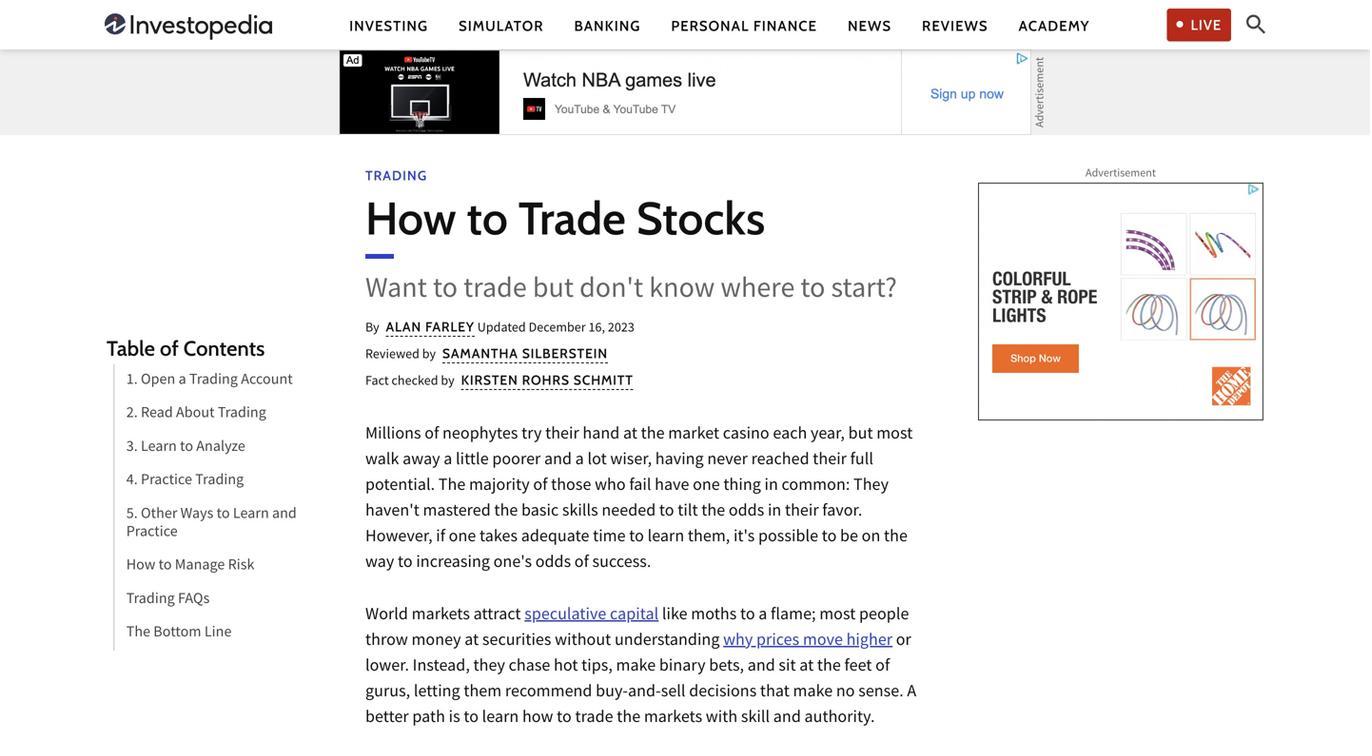 Task type: locate. For each thing, give the bounding box(es) containing it.
2 horizontal spatial at
[[800, 654, 814, 680]]

learn up risk
[[233, 503, 269, 527]]

banking link
[[575, 17, 641, 37]]

2. read about trading
[[126, 403, 266, 426]]

1. open a trading account
[[126, 369, 293, 393]]

feet
[[845, 654, 873, 680]]

0 vertical spatial odds
[[729, 499, 765, 525]]

and left sit
[[748, 654, 776, 680]]

markets up instead,
[[412, 603, 470, 629]]

people
[[860, 603, 910, 629]]

on
[[862, 525, 881, 551]]

5. other ways to learn and practice link
[[113, 499, 308, 550]]

0 horizontal spatial but
[[533, 269, 574, 313]]

practice up the other
[[141, 470, 192, 493]]

silberstein
[[522, 345, 608, 362]]

to up farley
[[433, 269, 458, 313]]

1 horizontal spatial learn
[[648, 525, 685, 551]]

kirsten
[[461, 372, 518, 388]]

1 vertical spatial one
[[449, 525, 476, 551]]

why prices move higher
[[724, 629, 893, 655]]

having
[[656, 448, 704, 474]]

the left 'majority'
[[439, 473, 466, 500]]

1 horizontal spatial at
[[624, 422, 638, 448]]

1 horizontal spatial the
[[439, 473, 466, 500]]

samantha
[[443, 345, 519, 362]]

at right the 'money'
[[465, 629, 479, 655]]

the inside the millions of neophytes try their hand at the market casino each year, but most walk away a little poorer and a lot wiser, having never reached their full potential. the majority of those who fail have one thing in common: they haven't mastered the basic skills needed to tilt the odds in their favor. however, if one takes adequate time to learn them, it's possible to be on the way to increasing one's odds of success.
[[439, 473, 466, 500]]

rohrs
[[522, 372, 570, 388]]

decisions
[[689, 680, 757, 706]]

is
[[449, 706, 460, 732]]

0 vertical spatial most
[[877, 422, 913, 448]]

odds down never at right bottom
[[729, 499, 765, 525]]

them,
[[688, 525, 730, 551]]

buy-
[[596, 680, 628, 706]]

1 vertical spatial markets
[[644, 706, 703, 732]]

0 horizontal spatial learn
[[141, 436, 177, 460]]

personal
[[672, 17, 750, 35]]

how up trading faqs link
[[126, 555, 156, 579]]

by inside by alan farley updated december 16, 2023 reviewed by samantha silberstein
[[422, 345, 436, 366]]

by
[[422, 345, 436, 366], [441, 372, 455, 393]]

lot
[[588, 448, 607, 474]]

banking
[[575, 17, 641, 35]]

to up trading faqs
[[159, 555, 172, 579]]

takes
[[480, 525, 518, 551]]

the
[[439, 473, 466, 500], [126, 622, 150, 646]]

they
[[854, 473, 889, 500]]

0 vertical spatial by
[[422, 345, 436, 366]]

1 horizontal spatial trade
[[575, 706, 614, 732]]

at inside or lower. instead, they chase hot tips, make binary bets, and sit at the feet of gurus, letting them recommend buy-and-sell decisions that make no sense. a better path is to learn how to trade the markets with skill and authority.
[[800, 654, 814, 680]]

trade down the tips,
[[575, 706, 614, 732]]

at inside the millions of neophytes try their hand at the market casino each year, but most walk away a little poorer and a lot wiser, having never reached their full potential. the majority of those who fail have one thing in common: they haven't mastered the basic skills needed to tilt the odds in their favor. however, if one takes adequate time to learn them, it's possible to be on the way to increasing one's odds of success.
[[624, 422, 638, 448]]

the
[[641, 422, 665, 448], [494, 499, 518, 525], [702, 499, 726, 525], [884, 525, 908, 551], [818, 654, 841, 680], [617, 706, 641, 732]]

to left 'be'
[[822, 525, 837, 551]]

practice up how to manage risk link
[[126, 522, 178, 545]]

by right checked
[[441, 372, 455, 393]]

to right time
[[630, 525, 644, 551]]

trading
[[366, 168, 428, 184], [189, 369, 238, 393], [218, 403, 266, 426], [195, 470, 244, 493], [126, 589, 175, 612]]

trading inside the 4. practice trading link
[[195, 470, 244, 493]]

that
[[761, 680, 790, 706]]

and right ways
[[272, 503, 297, 527]]

one right if
[[449, 525, 476, 551]]

basic
[[522, 499, 559, 525]]

1 vertical spatial how
[[126, 555, 156, 579]]

trading link
[[366, 168, 428, 184]]

way
[[366, 551, 394, 577]]

a left flame;
[[759, 603, 768, 629]]

1 horizontal spatial learn
[[233, 503, 269, 527]]

and right try
[[545, 448, 572, 474]]

1 vertical spatial most
[[820, 603, 856, 629]]

without
[[555, 629, 611, 655]]

to down 2. read about trading 'link' at the bottom left
[[180, 436, 193, 460]]

of left those
[[533, 473, 548, 500]]

most right the full
[[877, 422, 913, 448]]

make left no
[[794, 680, 833, 706]]

most inside the millions of neophytes try their hand at the market casino each year, but most walk away a little poorer and a lot wiser, having never reached their full potential. the majority of those who fail have one thing in common: they haven't mastered the basic skills needed to tilt the odds in their favor. however, if one takes adequate time to learn them, it's possible to be on the way to increasing one's odds of success.
[[877, 422, 913, 448]]

a left little
[[444, 448, 453, 474]]

to left the trade
[[467, 190, 508, 246]]

learn left 'them,'
[[648, 525, 685, 551]]

know
[[650, 269, 715, 313]]

0 horizontal spatial make
[[616, 654, 656, 680]]

how for how to trade stocks
[[366, 190, 457, 246]]

learn left the how
[[482, 706, 519, 732]]

0 horizontal spatial the
[[126, 622, 150, 646]]

1 horizontal spatial most
[[877, 422, 913, 448]]

to left tilt
[[660, 499, 675, 525]]

table
[[107, 336, 155, 361]]

the left the market
[[641, 422, 665, 448]]

markets
[[412, 603, 470, 629], [644, 706, 703, 732]]

authority.
[[805, 706, 875, 732]]

reached
[[752, 448, 810, 474]]

0 horizontal spatial trade
[[464, 269, 527, 313]]

learn right 3.
[[141, 436, 177, 460]]

markets left the with
[[644, 706, 703, 732]]

1 horizontal spatial one
[[693, 473, 720, 500]]

1 horizontal spatial but
[[849, 422, 874, 448]]

little
[[456, 448, 489, 474]]

like moths to a flame; most people throw money at securities without understanding
[[366, 603, 910, 655]]

trading inside 2. read about trading 'link'
[[218, 403, 266, 426]]

1 vertical spatial by
[[441, 372, 455, 393]]

0 vertical spatial how
[[366, 190, 457, 246]]

sense.
[[859, 680, 904, 706]]

learn inside or lower. instead, they chase hot tips, make binary bets, and sit at the feet of gurus, letting them recommend buy-and-sell decisions that make no sense. a better path is to learn how to trade the markets with skill and authority.
[[482, 706, 519, 732]]

but right 'year,'
[[849, 422, 874, 448]]

millions of neophytes try their hand at the market casino each year, but most walk away a little poorer and a lot wiser, having never reached their full potential. the majority of those who fail have one thing in common: they haven't mastered the basic skills needed to tilt the odds in their favor. however, if one takes adequate time to learn them, it's possible to be on the way to increasing one's odds of success.
[[366, 422, 913, 577]]

3. learn to analyze
[[126, 436, 246, 460]]

4.
[[126, 470, 138, 493]]

learn inside 5. other ways to learn and practice
[[233, 503, 269, 527]]

1 horizontal spatial odds
[[729, 499, 765, 525]]

0 horizontal spatial at
[[465, 629, 479, 655]]

at
[[624, 422, 638, 448], [465, 629, 479, 655], [800, 654, 814, 680]]

search image
[[1247, 15, 1266, 34]]

academy
[[1019, 17, 1090, 35]]

4. practice trading
[[126, 470, 244, 493]]

by down alan farley link
[[422, 345, 436, 366]]

how to manage risk
[[126, 555, 255, 579]]

1 horizontal spatial by
[[441, 372, 455, 393]]

learn
[[648, 525, 685, 551], [482, 706, 519, 732]]

world markets attract speculative capital
[[366, 603, 659, 629]]

1 vertical spatial practice
[[126, 522, 178, 545]]

0 vertical spatial the
[[439, 473, 466, 500]]

contents
[[184, 336, 265, 361]]

learn inside the millions of neophytes try their hand at the market casino each year, but most walk away a little poorer and a lot wiser, having never reached their full potential. the majority of those who fail have one thing in common: they haven't mastered the basic skills needed to tilt the odds in their favor. however, if one takes adequate time to learn them, it's possible to be on the way to increasing one's odds of success.
[[648, 525, 685, 551]]

odds
[[729, 499, 765, 525], [536, 551, 571, 577]]

1 horizontal spatial markets
[[644, 706, 703, 732]]

odds right one's
[[536, 551, 571, 577]]

1 vertical spatial but
[[849, 422, 874, 448]]

never
[[708, 448, 748, 474]]

0 horizontal spatial most
[[820, 603, 856, 629]]

practice inside 5. other ways to learn and practice
[[126, 522, 178, 545]]

1 vertical spatial trade
[[575, 706, 614, 732]]

1 horizontal spatial how
[[366, 190, 457, 246]]

flame;
[[771, 603, 816, 629]]

2. read about trading link
[[113, 398, 266, 432]]

0 vertical spatial markets
[[412, 603, 470, 629]]

but inside the millions of neophytes try their hand at the market casino each year, but most walk away a little poorer and a lot wiser, having never reached their full potential. the majority of those who fail have one thing in common: they haven't mastered the basic skills needed to tilt the odds in their favor. however, if one takes adequate time to learn them, it's possible to be on the way to increasing one's odds of success.
[[849, 422, 874, 448]]

by
[[366, 319, 380, 339]]

a inside like moths to a flame; most people throw money at securities without understanding
[[759, 603, 768, 629]]

who
[[595, 473, 626, 500]]

one right have
[[693, 473, 720, 500]]

the left bottom
[[126, 622, 150, 646]]

farley
[[426, 319, 475, 335]]

0 vertical spatial trade
[[464, 269, 527, 313]]

live
[[1191, 16, 1222, 34]]

practice
[[141, 470, 192, 493], [126, 522, 178, 545]]

1 vertical spatial learn
[[233, 503, 269, 527]]

skill
[[741, 706, 770, 732]]

trade up updated
[[464, 269, 527, 313]]

to inside how to manage risk link
[[159, 555, 172, 579]]

1 vertical spatial odds
[[536, 551, 571, 577]]

0 vertical spatial practice
[[141, 470, 192, 493]]

don't
[[580, 269, 644, 313]]

ways
[[181, 503, 214, 527]]

to left start?
[[801, 269, 826, 313]]

0 horizontal spatial odds
[[536, 551, 571, 577]]

0 horizontal spatial learn
[[482, 706, 519, 732]]

to right moths at bottom
[[741, 603, 756, 629]]

of right feet at the right of page
[[876, 654, 890, 680]]

1 vertical spatial learn
[[482, 706, 519, 732]]

how down trading link
[[366, 190, 457, 246]]

make
[[616, 654, 656, 680], [794, 680, 833, 706]]

0 horizontal spatial one
[[449, 525, 476, 551]]

at right sit
[[800, 654, 814, 680]]

1 vertical spatial the
[[126, 622, 150, 646]]

with
[[706, 706, 738, 732]]

but
[[533, 269, 574, 313], [849, 422, 874, 448]]

but up december
[[533, 269, 574, 313]]

to right ways
[[217, 503, 230, 527]]

at right the hand
[[624, 422, 638, 448]]

make right the tips,
[[616, 654, 656, 680]]

time
[[593, 525, 626, 551]]

finance
[[754, 17, 818, 35]]

investopedia homepage image
[[105, 11, 272, 42]]

advertisement region
[[339, 50, 1032, 135], [979, 183, 1264, 421]]

and inside 5. other ways to learn and practice
[[272, 503, 297, 527]]

0 horizontal spatial markets
[[412, 603, 470, 629]]

updated
[[478, 319, 526, 339]]

0 horizontal spatial by
[[422, 345, 436, 366]]

account
[[241, 369, 293, 393]]

tilt
[[678, 499, 698, 525]]

to right way
[[398, 551, 413, 577]]

trade
[[464, 269, 527, 313], [575, 706, 614, 732]]

throw
[[366, 629, 408, 655]]

personal finance
[[672, 17, 818, 35]]

most right flame;
[[820, 603, 856, 629]]

0 horizontal spatial how
[[126, 555, 156, 579]]

one's
[[494, 551, 532, 577]]

higher
[[847, 629, 893, 655]]

their left favor.
[[785, 499, 819, 525]]

0 vertical spatial learn
[[648, 525, 685, 551]]

bottom
[[154, 622, 201, 646]]



Task type: vqa. For each thing, say whether or not it's contained in the screenshot.
The Poorer
yes



Task type: describe. For each thing, give the bounding box(es) containing it.
wiser,
[[611, 448, 652, 474]]

16,
[[589, 319, 606, 339]]

schmitt
[[574, 372, 634, 388]]

of right millions
[[425, 422, 439, 448]]

reviews link
[[923, 17, 989, 37]]

the right tilt
[[702, 499, 726, 525]]

to inside like moths to a flame; most people throw money at securities without understanding
[[741, 603, 756, 629]]

simulator
[[459, 17, 544, 35]]

a right open
[[179, 369, 186, 393]]

at inside like moths to a flame; most people throw money at securities without understanding
[[465, 629, 479, 655]]

of up open
[[160, 336, 179, 361]]

trade inside or lower. instead, they chase hot tips, make binary bets, and sit at the feet of gurus, letting them recommend buy-and-sell decisions that make no sense. a better path is to learn how to trade the markets with skill and authority.
[[575, 706, 614, 732]]

it's
[[734, 525, 755, 551]]

speculative
[[525, 603, 607, 629]]

and-
[[628, 680, 661, 706]]

0 vertical spatial advertisement region
[[339, 50, 1032, 135]]

money
[[412, 629, 461, 655]]

and inside the millions of neophytes try their hand at the market casino each year, but most walk away a little poorer and a lot wiser, having never reached their full potential. the majority of those who fail have one thing in common: they haven't mastered the basic skills needed to tilt the odds in their favor. however, if one takes adequate time to learn them, it's possible to be on the way to increasing one's odds of success.
[[545, 448, 572, 474]]

success.
[[593, 551, 652, 577]]

of left time
[[575, 551, 589, 577]]

attract
[[474, 603, 521, 629]]

a
[[908, 680, 917, 706]]

understanding
[[615, 629, 720, 655]]

potential.
[[366, 473, 435, 500]]

to right the how
[[557, 706, 572, 732]]

the inside the bottom line link
[[126, 622, 150, 646]]

how
[[523, 706, 554, 732]]

and right skill
[[774, 706, 801, 732]]

if
[[436, 525, 446, 551]]

risk
[[228, 555, 255, 579]]

try
[[522, 422, 542, 448]]

in right thing
[[765, 473, 779, 500]]

better
[[366, 706, 409, 732]]

news link
[[848, 17, 892, 37]]

the left feet at the right of page
[[818, 654, 841, 680]]

want to trade but don't know where to start?
[[366, 269, 898, 313]]

trading inside trading faqs link
[[126, 589, 175, 612]]

the left sell
[[617, 706, 641, 732]]

to right "is"
[[464, 706, 479, 732]]

letting
[[414, 680, 460, 706]]

path
[[413, 706, 446, 732]]

mastered
[[423, 499, 491, 525]]

them
[[464, 680, 502, 706]]

their right try
[[546, 422, 580, 448]]

move
[[803, 629, 843, 655]]

neophytes
[[443, 422, 518, 448]]

1 vertical spatial advertisement region
[[979, 183, 1264, 421]]

trading inside 1. open a trading account link
[[189, 369, 238, 393]]

have
[[655, 473, 690, 500]]

read
[[141, 403, 173, 426]]

5. other ways to learn and practice
[[126, 503, 297, 545]]

academy link
[[1019, 17, 1090, 37]]

in right the it's
[[768, 499, 782, 525]]

a left lot
[[576, 448, 584, 474]]

lower.
[[366, 654, 409, 680]]

fact
[[366, 372, 389, 393]]

sell
[[661, 680, 686, 706]]

walk
[[366, 448, 399, 474]]

trade
[[519, 190, 626, 246]]

millions
[[366, 422, 421, 448]]

recommend
[[505, 680, 593, 706]]

5.
[[126, 503, 138, 527]]

the left basic
[[494, 499, 518, 525]]

haven't
[[366, 499, 420, 525]]

the right the on
[[884, 525, 908, 551]]

how to trade stocks
[[366, 190, 766, 246]]

their left the full
[[813, 448, 847, 474]]

0 vertical spatial one
[[693, 473, 720, 500]]

december
[[529, 319, 586, 339]]

fact checked by kirsten rohrs schmitt
[[366, 372, 634, 393]]

increasing
[[416, 551, 490, 577]]

personal finance link
[[672, 17, 818, 37]]

those
[[551, 473, 592, 500]]

skills
[[562, 499, 599, 525]]

why prices move higher link
[[724, 629, 893, 655]]

however,
[[366, 525, 433, 551]]

world
[[366, 603, 408, 629]]

favor.
[[823, 499, 863, 525]]

open
[[141, 369, 175, 393]]

how for how to manage risk
[[126, 555, 156, 579]]

prices
[[757, 629, 800, 655]]

be
[[841, 525, 859, 551]]

where
[[721, 269, 795, 313]]

line
[[205, 622, 232, 646]]

to inside 3. learn to analyze link
[[180, 436, 193, 460]]

want
[[366, 269, 427, 313]]

markets inside or lower. instead, they chase hot tips, make binary bets, and sit at the feet of gurus, letting them recommend buy-and-sell decisions that make no sense. a better path is to learn how to trade the markets with skill and authority.
[[644, 706, 703, 732]]

majority
[[469, 473, 530, 500]]

fail
[[630, 473, 652, 500]]

reviews
[[923, 17, 989, 35]]

full
[[851, 448, 874, 474]]

alan farley link
[[386, 319, 475, 337]]

0 vertical spatial learn
[[141, 436, 177, 460]]

1 horizontal spatial make
[[794, 680, 833, 706]]

trading faqs link
[[113, 584, 210, 617]]

analyze
[[196, 436, 246, 460]]

chase
[[509, 654, 551, 680]]

alan
[[386, 319, 422, 335]]

of inside or lower. instead, they chase hot tips, make binary bets, and sit at the feet of gurus, letting them recommend buy-and-sell decisions that make no sense. a better path is to learn how to trade the markets with skill and authority.
[[876, 654, 890, 680]]

0 vertical spatial but
[[533, 269, 574, 313]]

to inside 5. other ways to learn and practice
[[217, 503, 230, 527]]

sit
[[779, 654, 796, 680]]

2023
[[608, 319, 635, 339]]

most inside like moths to a flame; most people throw money at securities without understanding
[[820, 603, 856, 629]]

instead,
[[413, 654, 470, 680]]

investing link
[[349, 17, 428, 37]]



